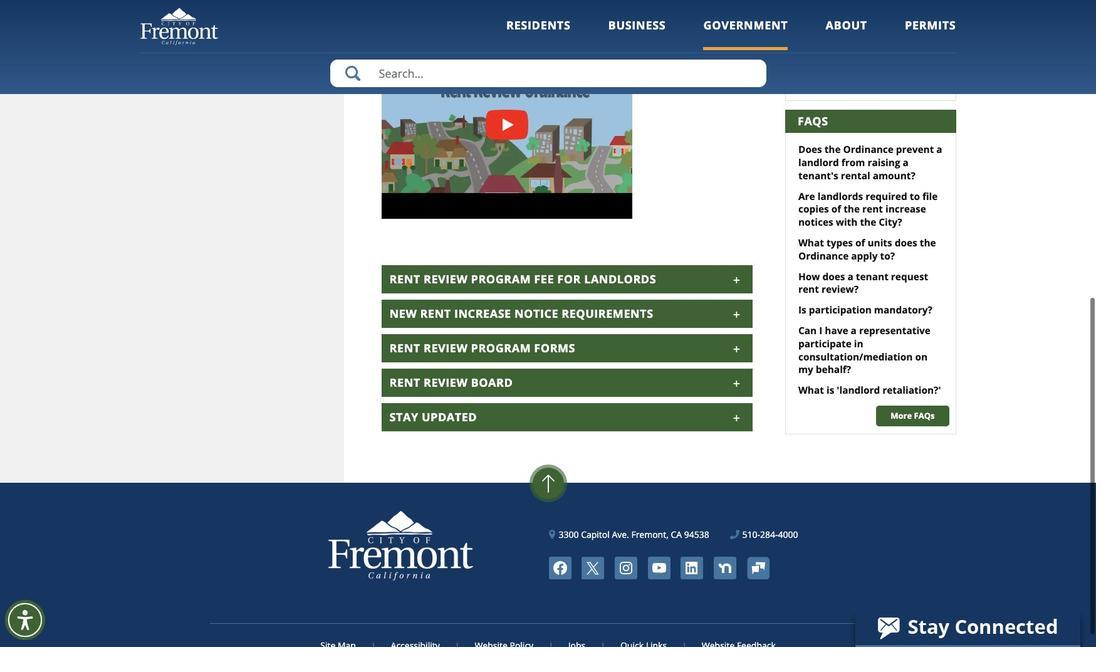 Task type: vqa. For each thing, say whether or not it's contained in the screenshot.
name
no



Task type: locate. For each thing, give the bounding box(es) containing it.
tenant's
[[799, 169, 839, 182]]

of left units
[[856, 236, 865, 249]]

0 horizontal spatial rent
[[799, 283, 819, 296]]

4945
[[822, 13, 837, 22]]

types
[[827, 236, 853, 249]]

1 horizontal spatial rent
[[863, 203, 883, 216]]

how for how does a tenant request rent review?
[[799, 270, 820, 283]]

1 vertical spatial does
[[823, 270, 845, 283]]

0 horizontal spatial of
[[832, 203, 841, 216]]

rent up is
[[799, 283, 819, 296]]

0 vertical spatial rent
[[863, 203, 883, 216]]

business link
[[609, 18, 666, 50]]

2 what from the top
[[799, 384, 824, 397]]

footer my icon image
[[747, 557, 770, 579]]

'landlord
[[837, 384, 880, 397]]

landlord
[[799, 156, 839, 169]]

ordinance down the notices
[[799, 249, 849, 263]]

ordinance
[[844, 143, 894, 156], [799, 249, 849, 263]]

faqs right more
[[914, 410, 935, 421]]

stay
[[390, 409, 419, 424]]

business
[[609, 18, 666, 33]]

permits link
[[905, 18, 956, 50]]

footer yt icon image
[[648, 557, 671, 579]]

510- inside 510-733-4945 email
[[796, 13, 809, 22]]

510- up email
[[796, 13, 809, 22]]

to?
[[881, 249, 895, 263]]

footer fb icon image
[[549, 557, 572, 579]]

does down types
[[823, 270, 845, 283]]

requirements
[[562, 306, 654, 321]]

0 horizontal spatial faqs
[[798, 113, 829, 128]]

510- up footer my icon
[[743, 528, 760, 540]]

0 horizontal spatial does
[[823, 270, 845, 283]]

tab list
[[382, 265, 753, 431]]

0 vertical spatial program
[[453, 3, 522, 25]]

does the ordinance prevent a landlord from raising a tenant's rental amount?
[[799, 143, 943, 182]]

review for rent review program forms
[[424, 340, 468, 356]]

a inside can i have a representative participate in consultation/mediation on my behalf?
[[851, 324, 857, 337]]

notice
[[515, 306, 559, 321]]

1 vertical spatial ordinance
[[799, 249, 849, 263]]

tab list containing rent review program fee for landlords
[[382, 265, 753, 431]]

a right have
[[851, 324, 857, 337]]

1 horizontal spatial faqs
[[914, 410, 935, 421]]

how inside columnusercontrol4 main content
[[382, 3, 418, 25]]

a right raising
[[903, 156, 909, 169]]

1 vertical spatial what
[[799, 384, 824, 397]]

the
[[422, 3, 449, 25], [825, 143, 841, 156], [844, 203, 860, 216], [860, 216, 877, 229], [920, 236, 936, 249]]

rent up stay
[[390, 375, 421, 390]]

participate
[[799, 337, 852, 350]]

of
[[832, 203, 841, 216], [856, 236, 865, 249]]

and
[[868, 81, 879, 90]]

3300 capitol ave. fremont, ca 94538 link
[[549, 528, 710, 541]]

rent up new
[[390, 272, 421, 287]]

file
[[923, 190, 938, 203]]

does down city?
[[895, 236, 918, 249]]

1 vertical spatial program
[[471, 272, 531, 287]]

1 vertical spatial how
[[799, 270, 820, 283]]

what down the notices
[[799, 236, 824, 249]]

1 horizontal spatial 510-
[[796, 13, 809, 22]]

i
[[820, 324, 823, 337]]

review?
[[822, 283, 859, 296]]

government
[[704, 18, 788, 33]]

1 horizontal spatial how
[[799, 270, 820, 283]]

0 vertical spatial what
[[799, 236, 824, 249]]

mandatory?
[[874, 304, 933, 317]]

510-
[[796, 13, 809, 22], [743, 528, 760, 540]]

1 vertical spatial faqs
[[914, 410, 935, 421]]

0 vertical spatial review
[[424, 272, 468, 287]]

0 vertical spatial of
[[832, 203, 841, 216]]

links
[[837, 55, 873, 70]]

of right copies
[[832, 203, 841, 216]]

of inside are landlords required to file copies of the rent increase notices with the city?
[[832, 203, 841, 216]]

housing
[[894, 81, 918, 90]]

0 vertical spatial does
[[895, 236, 918, 249]]

email link
[[796, 23, 813, 32]]

footer ig icon image
[[615, 557, 638, 579]]

rent for rent review program forms
[[390, 340, 421, 356]]

behalf?
[[816, 363, 851, 376]]

review up 'updated'
[[424, 375, 468, 390]]

0 vertical spatial ordinance
[[844, 143, 894, 156]]

284-
[[760, 528, 778, 540]]

1 vertical spatial review
[[424, 340, 468, 356]]

what left is
[[799, 384, 824, 397]]

0 horizontal spatial how
[[382, 3, 418, 25]]

0 vertical spatial 510-
[[796, 13, 809, 22]]

0 vertical spatial how
[[382, 3, 418, 25]]

faqs
[[798, 113, 829, 128], [914, 410, 935, 421]]

1 review from the top
[[424, 272, 468, 287]]

0 horizontal spatial 510-
[[743, 528, 760, 540]]

510- for 284-
[[743, 528, 760, 540]]

the inside does the ordinance prevent a landlord from raising a tenant's rental amount?
[[825, 143, 841, 156]]

510-284-4000
[[743, 528, 798, 540]]

quick
[[795, 55, 834, 70]]

rent right with
[[863, 203, 883, 216]]

what is 'landlord retaliation?'
[[799, 384, 941, 397]]

1 horizontal spatial does
[[895, 236, 918, 249]]

1 horizontal spatial of
[[856, 236, 865, 249]]

what for what is 'landlord retaliation?'
[[799, 384, 824, 397]]

1 vertical spatial of
[[856, 236, 865, 249]]

how rent review works element
[[382, 31, 633, 219]]

what inside what types of units does the ordinance apply to?
[[799, 236, 824, 249]]

how inside how does a tenant request rent review?
[[799, 270, 820, 283]]

a
[[937, 143, 943, 156], [903, 156, 909, 169], [848, 270, 854, 283], [851, 324, 857, 337]]

rent inside are landlords required to file copies of the rent increase notices with the city?
[[863, 203, 883, 216]]

faqs up does
[[798, 113, 829, 128]]

what
[[799, 236, 824, 249], [799, 384, 824, 397]]

Search text field
[[330, 60, 766, 87]]

rent
[[863, 203, 883, 216], [799, 283, 819, 296]]

stay updated
[[390, 409, 477, 424]]

1 vertical spatial rent
[[799, 283, 819, 296]]

510- for 733-
[[796, 13, 809, 22]]

94538
[[684, 528, 710, 540]]

have
[[825, 324, 849, 337]]

how
[[382, 3, 418, 25], [799, 270, 820, 283]]

what types of units does the ordinance apply to?
[[799, 236, 936, 263]]

rent down new
[[390, 340, 421, 356]]

510-733-4945 email
[[796, 13, 837, 32]]

2 vertical spatial review
[[424, 375, 468, 390]]

3 review from the top
[[424, 375, 468, 390]]

3300
[[559, 528, 579, 540]]

a inside how does a tenant request rent review?
[[848, 270, 854, 283]]

1 vertical spatial 510-
[[743, 528, 760, 540]]

consultation/mediation
[[799, 350, 913, 363]]

2 review from the top
[[424, 340, 468, 356]]

2 vertical spatial program
[[471, 340, 531, 356]]

rent review program fee for landlords
[[390, 272, 657, 287]]

review up increase in the top left of the page
[[424, 272, 468, 287]]

for
[[557, 272, 581, 287]]

fair
[[881, 81, 892, 90]]

copies
[[799, 203, 829, 216]]

footer li icon image
[[681, 557, 704, 579]]

of inside what types of units does the ordinance apply to?
[[856, 236, 865, 249]]

increase
[[886, 203, 927, 216]]

ordinance up the rental
[[844, 143, 894, 156]]

a left tenant
[[848, 270, 854, 283]]

landlords
[[584, 272, 657, 287]]

1 what from the top
[[799, 236, 824, 249]]

review up 'rent review board'
[[424, 340, 468, 356]]

program
[[453, 3, 522, 25], [471, 272, 531, 287], [471, 340, 531, 356]]



Task type: describe. For each thing, give the bounding box(es) containing it.
are
[[799, 190, 815, 203]]

the inside columnusercontrol4 main content
[[422, 3, 449, 25]]

units
[[868, 236, 893, 249]]

review for rent review program fee for landlords
[[424, 272, 468, 287]]

are landlords required to file copies of the rent increase notices with the city?
[[799, 190, 938, 229]]

4000
[[778, 528, 798, 540]]

rental
[[841, 169, 871, 182]]

how the program works
[[382, 3, 577, 25]]

issues
[[920, 81, 938, 90]]

amount?
[[873, 169, 916, 182]]

does
[[799, 143, 822, 156]]

updated
[[422, 409, 477, 424]]

forms
[[534, 340, 576, 356]]

permits
[[905, 18, 956, 33]]

tenant
[[856, 270, 889, 283]]

rent inside how does a tenant request rent review?
[[799, 283, 819, 296]]

new
[[390, 306, 417, 321]]

rent for rent review program fee for landlords
[[390, 272, 421, 287]]

rent right new
[[420, 306, 451, 321]]

about
[[826, 18, 868, 33]]

fee
[[534, 272, 554, 287]]

ave.
[[612, 528, 629, 540]]

board
[[471, 375, 513, 390]]

510-284-4000 link
[[731, 528, 798, 541]]

required
[[866, 190, 908, 203]]

733-
[[809, 13, 822, 22]]

increase
[[454, 306, 511, 321]]

city?
[[879, 216, 903, 229]]

prevent
[[896, 143, 934, 156]]

does inside what types of units does the ordinance apply to?
[[895, 236, 918, 249]]

my
[[799, 363, 814, 376]]

columnusercontrol4 main content
[[382, 0, 766, 438]]

0 vertical spatial faqs
[[798, 113, 829, 128]]

about link
[[826, 18, 868, 50]]

rent review program forms
[[390, 340, 576, 356]]

works
[[526, 3, 577, 25]]

residents
[[506, 18, 571, 33]]

apply
[[852, 249, 878, 263]]

does inside how does a tenant request rent review?
[[823, 270, 845, 283]]

ordinance inside does the ordinance prevent a landlord from raising a tenant's rental amount?
[[844, 143, 894, 156]]

is participation mandatory?
[[799, 304, 933, 317]]

landlord-tenant rights and fair housing issues
[[796, 81, 938, 90]]

ordinance inside what types of units does the ordinance apply to?
[[799, 249, 849, 263]]

more
[[891, 410, 912, 421]]

more faqs link
[[877, 406, 949, 426]]

landlord-
[[796, 81, 825, 90]]

notices
[[799, 216, 834, 229]]

participation
[[809, 304, 872, 317]]

on
[[916, 350, 928, 363]]

rent review board
[[390, 375, 513, 390]]

rights
[[848, 81, 866, 90]]

to
[[910, 190, 920, 203]]

tenant
[[825, 81, 846, 90]]

review for rent review board
[[424, 375, 468, 390]]

is
[[827, 384, 835, 397]]

raising
[[868, 156, 901, 169]]

landlord-tenant rights and fair housing issues link
[[796, 81, 938, 90]]

program for fee
[[471, 272, 531, 287]]

ca
[[671, 528, 682, 540]]

capitol
[[581, 528, 610, 540]]

can i have a representative participate in consultation/mediation on my behalf?
[[799, 324, 931, 376]]

retaliation?'
[[883, 384, 941, 397]]

tab list inside columnusercontrol4 main content
[[382, 265, 753, 431]]

footer nd icon image
[[714, 557, 737, 579]]

residents link
[[506, 18, 571, 50]]

request
[[891, 270, 929, 283]]

landlords
[[818, 190, 863, 203]]

rent for rent review board
[[390, 375, 421, 390]]

quick links
[[795, 55, 873, 70]]

program for forms
[[471, 340, 531, 356]]

is
[[799, 304, 807, 317]]

new rent increase notice requirements
[[390, 306, 654, 321]]

in
[[854, 337, 864, 350]]

program for works
[[453, 3, 522, 25]]

representative
[[859, 324, 931, 337]]

fremont,
[[632, 528, 669, 540]]

more faqs
[[891, 410, 935, 421]]

how does a tenant request rent review?
[[799, 270, 929, 296]]

stay connected image
[[856, 610, 1080, 645]]

the inside what types of units does the ordinance apply to?
[[920, 236, 936, 249]]

footer tw icon image
[[582, 557, 605, 579]]

a right prevent
[[937, 143, 943, 156]]

from
[[842, 156, 865, 169]]

government link
[[704, 18, 788, 50]]

how for how the program works
[[382, 3, 418, 25]]

what for what types of units does the ordinance apply to?
[[799, 236, 824, 249]]

3300 capitol ave. fremont, ca 94538
[[559, 528, 710, 540]]

with
[[836, 216, 858, 229]]



